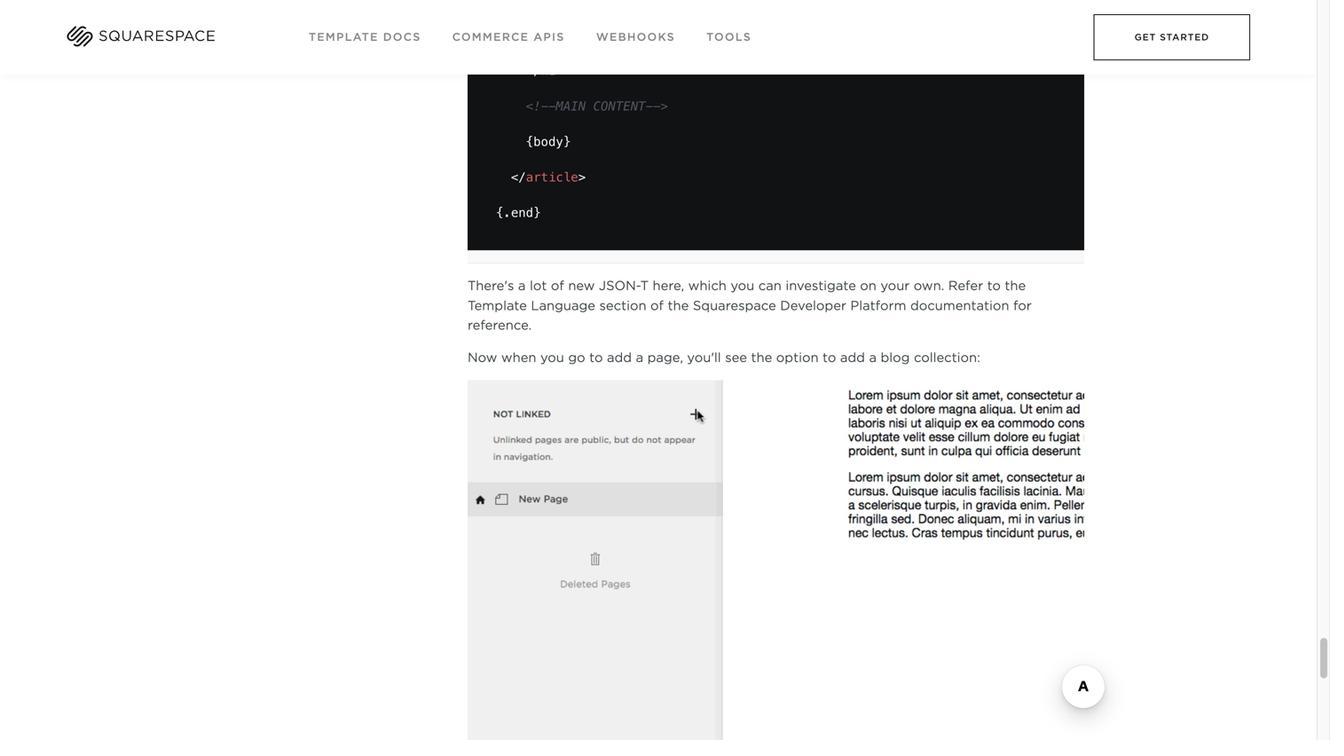 Task type: vqa. For each thing, say whether or not it's contained in the screenshot.
as within This folder is intended to be used for template-specific assets such as small images, icons, web fonts, etc. There is a 10MB file size limit on each individual file uploaded to /assets. After uploading, your template assets are accessible via:
no



Task type: locate. For each thing, give the bounding box(es) containing it.
refer
[[948, 278, 983, 293]]

> right {body}
[[578, 170, 586, 184]]

get
[[1135, 32, 1156, 43]]

</ up <!-
[[526, 63, 541, 78]]

a left the "lot" at the top of the page
[[518, 278, 526, 293]]

<!-
[[526, 99, 548, 114]]

commerce apis
[[452, 31, 565, 43]]

of down here,
[[650, 298, 664, 313]]

0 vertical spatial the
[[1005, 278, 1026, 293]]

1 horizontal spatial of
[[650, 298, 664, 313]]

1 horizontal spatial add
[[840, 350, 865, 365]]

when
[[501, 350, 536, 365]]

1 vertical spatial template
[[468, 298, 527, 313]]

> right content-
[[661, 99, 668, 114]]

to right option
[[823, 350, 836, 365]]

there's
[[468, 278, 514, 293]]

> for </ article >
[[578, 170, 586, 184]]

the right see
[[751, 350, 772, 365]]

1 vertical spatial of
[[650, 298, 664, 313]]

started
[[1160, 32, 1210, 43]]

template up reference.
[[468, 298, 527, 313]]

2 horizontal spatial to
[[987, 278, 1001, 293]]

</ up {.end}
[[511, 170, 526, 184]]

>
[[556, 63, 563, 78], [661, 99, 668, 114], [578, 170, 586, 184]]

add
[[607, 350, 632, 365], [840, 350, 865, 365]]

> for </ h1 >
[[556, 63, 563, 78]]

0 horizontal spatial of
[[551, 278, 564, 293]]

-
[[548, 99, 556, 114], [653, 99, 661, 114]]

2 vertical spatial >
[[578, 170, 586, 184]]

to right refer
[[987, 278, 1001, 293]]

here,
[[653, 278, 684, 293]]

0 horizontal spatial you
[[540, 350, 564, 365]]

0 vertical spatial </
[[526, 63, 541, 78]]

- down "{fullurl}"
[[653, 99, 661, 114]]

json-
[[599, 278, 640, 293]]

0 horizontal spatial the
[[668, 298, 689, 313]]

> down apis
[[556, 63, 563, 78]]

get started
[[1135, 32, 1210, 43]]

for
[[1013, 298, 1032, 313]]

the up for
[[1005, 278, 1026, 293]]

main
[[556, 99, 586, 114]]

the
[[1005, 278, 1026, 293], [668, 298, 689, 313], [751, 350, 772, 365]]

1 vertical spatial </
[[511, 170, 526, 184]]

0 horizontal spatial >
[[556, 63, 563, 78]]

page,
[[647, 350, 683, 365]]

0 horizontal spatial template
[[309, 31, 379, 43]]

to
[[987, 278, 1001, 293], [589, 350, 603, 365], [823, 350, 836, 365]]

h1
[[541, 63, 556, 78]]

of
[[551, 278, 564, 293], [650, 298, 664, 313]]

< a href = "{fullurl}" {title}
[[556, 28, 758, 43]]

add left the blog
[[840, 350, 865, 365]]

1 horizontal spatial the
[[751, 350, 772, 365]]

a left the blog
[[869, 350, 877, 365]]

section
[[599, 298, 646, 313]]

a
[[563, 28, 571, 43], [518, 278, 526, 293], [636, 350, 643, 365], [869, 350, 877, 365]]

content-
[[593, 99, 653, 114]]

option
[[776, 350, 819, 365]]

</
[[526, 63, 541, 78], [511, 170, 526, 184]]

<!--main content-->
[[526, 99, 668, 114]]

webhooks link
[[596, 31, 675, 43]]

0 horizontal spatial -
[[548, 99, 556, 114]]

2 vertical spatial the
[[751, 350, 772, 365]]

0 vertical spatial template
[[309, 31, 379, 43]]

new
[[568, 278, 595, 293]]

tools link
[[706, 31, 752, 43]]

0 horizontal spatial add
[[607, 350, 632, 365]]

template
[[309, 31, 379, 43], [468, 298, 527, 313]]

2 horizontal spatial >
[[661, 99, 668, 114]]

on
[[860, 278, 877, 293]]

- down h1
[[548, 99, 556, 114]]

the down here,
[[668, 298, 689, 313]]

0 vertical spatial >
[[556, 63, 563, 78]]

of right the "lot" at the top of the page
[[551, 278, 564, 293]]

lot
[[530, 278, 547, 293]]

you
[[731, 278, 754, 293], [540, 350, 564, 365]]

investigate
[[786, 278, 856, 293]]

add right go
[[607, 350, 632, 365]]

see
[[725, 350, 747, 365]]

1 horizontal spatial -
[[653, 99, 661, 114]]

to inside there's a lot of new json-t here, which you can investigate on your own. refer to the template language section of the squarespace developer platform documentation for reference.
[[987, 278, 1001, 293]]

language
[[531, 298, 595, 313]]

0 vertical spatial of
[[551, 278, 564, 293]]

0 vertical spatial you
[[731, 278, 754, 293]]

article
[[526, 170, 578, 184]]

there's a lot of new json-t here, which you can investigate on your own. refer to the template language section of the squarespace developer platform documentation for reference.
[[468, 278, 1032, 333]]

to right go
[[589, 350, 603, 365]]

template left docs on the top
[[309, 31, 379, 43]]

1 horizontal spatial you
[[731, 278, 754, 293]]

you up 'squarespace'
[[731, 278, 754, 293]]

template docs
[[309, 31, 421, 43]]

1 horizontal spatial >
[[578, 170, 586, 184]]

you left go
[[540, 350, 564, 365]]

1 - from the left
[[548, 99, 556, 114]]

1 horizontal spatial template
[[468, 298, 527, 313]]



Task type: describe. For each thing, give the bounding box(es) containing it.
"{fullurl}"
[[616, 28, 698, 43]]

squarespace
[[693, 298, 776, 313]]

<
[[556, 28, 563, 43]]

</ h1 >
[[526, 63, 563, 78]]

a left page,
[[636, 350, 643, 365]]

collection option image
[[468, 380, 1084, 740]]

blog
[[881, 350, 910, 365]]

1 vertical spatial the
[[668, 298, 689, 313]]

which
[[688, 278, 727, 293]]

now when you go to add a page, you'll see the option to add a blog collection:
[[468, 350, 980, 365]]

commerce
[[452, 31, 529, 43]]

2 - from the left
[[653, 99, 661, 114]]

you'll
[[687, 350, 721, 365]]

template inside there's a lot of new json-t here, which you can investigate on your own. refer to the template language section of the squarespace developer platform documentation for reference.
[[468, 298, 527, 313]]

collection:
[[914, 350, 980, 365]]

you inside there's a lot of new json-t here, which you can investigate on your own. refer to the template language section of the squarespace developer platform documentation for reference.
[[731, 278, 754, 293]]

1 vertical spatial you
[[540, 350, 564, 365]]

2 add from the left
[[840, 350, 865, 365]]

2 horizontal spatial the
[[1005, 278, 1026, 293]]

t
[[640, 278, 649, 293]]

</ for h1
[[526, 63, 541, 78]]

=
[[608, 28, 616, 43]]

0 horizontal spatial to
[[589, 350, 603, 365]]

platform
[[850, 298, 906, 313]]

1 add from the left
[[607, 350, 632, 365]]

reference.
[[468, 318, 532, 333]]

1 vertical spatial >
[[661, 99, 668, 114]]

get started link
[[1094, 14, 1250, 60]]

template docs link
[[309, 31, 421, 43]]

apis
[[534, 31, 565, 43]]

commerce apis link
[[452, 31, 565, 43]]

your
[[881, 278, 910, 293]]

</ for article
[[511, 170, 526, 184]]

now
[[468, 350, 497, 365]]

go
[[568, 350, 585, 365]]

1 horizontal spatial to
[[823, 350, 836, 365]]

developer
[[780, 298, 846, 313]]

href
[[578, 28, 608, 43]]

can
[[758, 278, 782, 293]]

own.
[[914, 278, 944, 293]]

webhooks
[[596, 31, 675, 43]]

documentation
[[910, 298, 1009, 313]]

{title}
[[705, 28, 758, 43]]

a left "href"
[[563, 28, 571, 43]]

{body}
[[496, 134, 571, 184]]

docs
[[383, 31, 421, 43]]

a inside there's a lot of new json-t here, which you can investigate on your own. refer to the template language section of the squarespace developer platform documentation for reference.
[[518, 278, 526, 293]]

{.end}
[[496, 205, 541, 220]]

</ article >
[[511, 170, 586, 184]]

tools
[[706, 31, 752, 43]]



